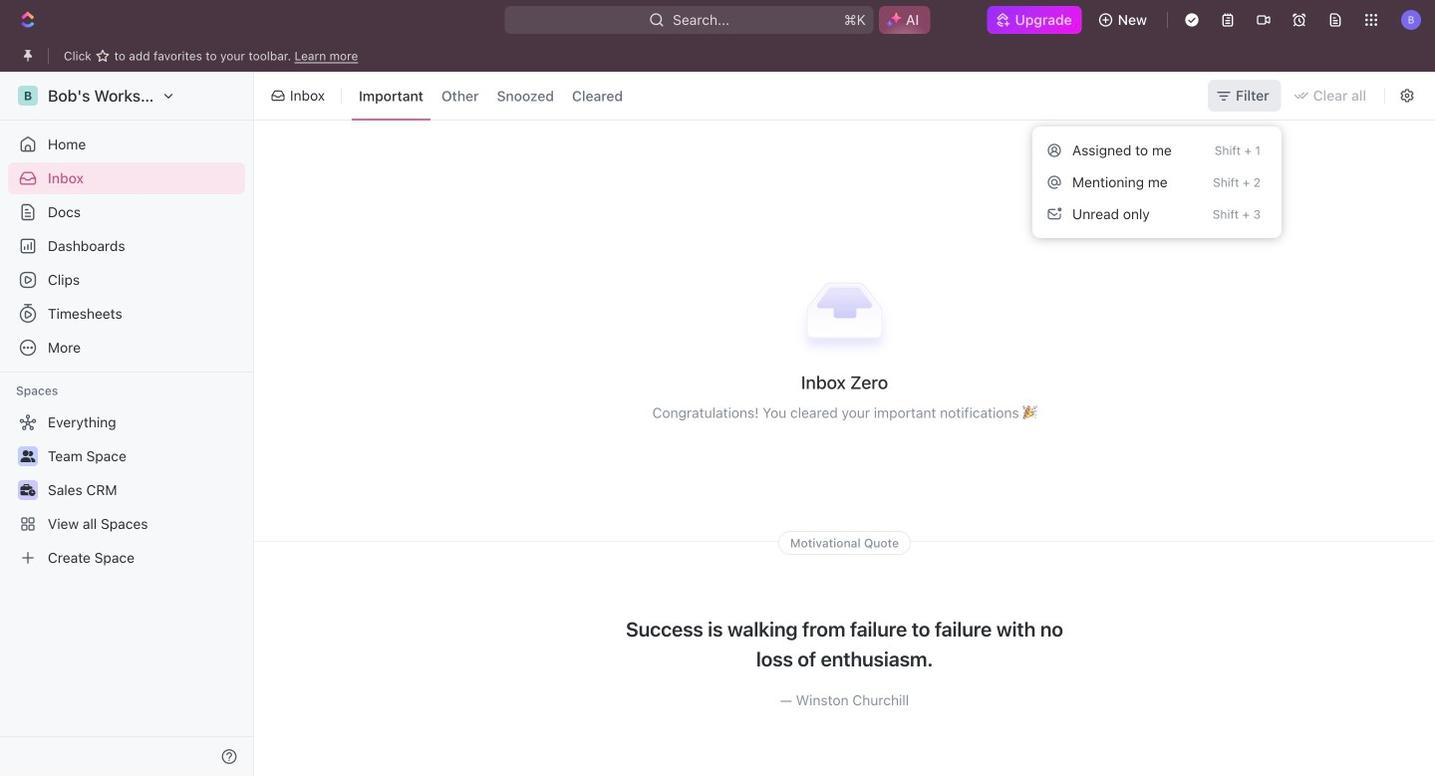 Task type: describe. For each thing, give the bounding box(es) containing it.
sidebar navigation
[[0, 72, 254, 777]]



Task type: vqa. For each thing, say whether or not it's contained in the screenshot.
INVITE BY NAME OR EMAIL text box
no



Task type: locate. For each thing, give the bounding box(es) containing it.
tree
[[8, 407, 245, 574]]

tab list
[[348, 68, 634, 124]]

tree inside sidebar navigation
[[8, 407, 245, 574]]



